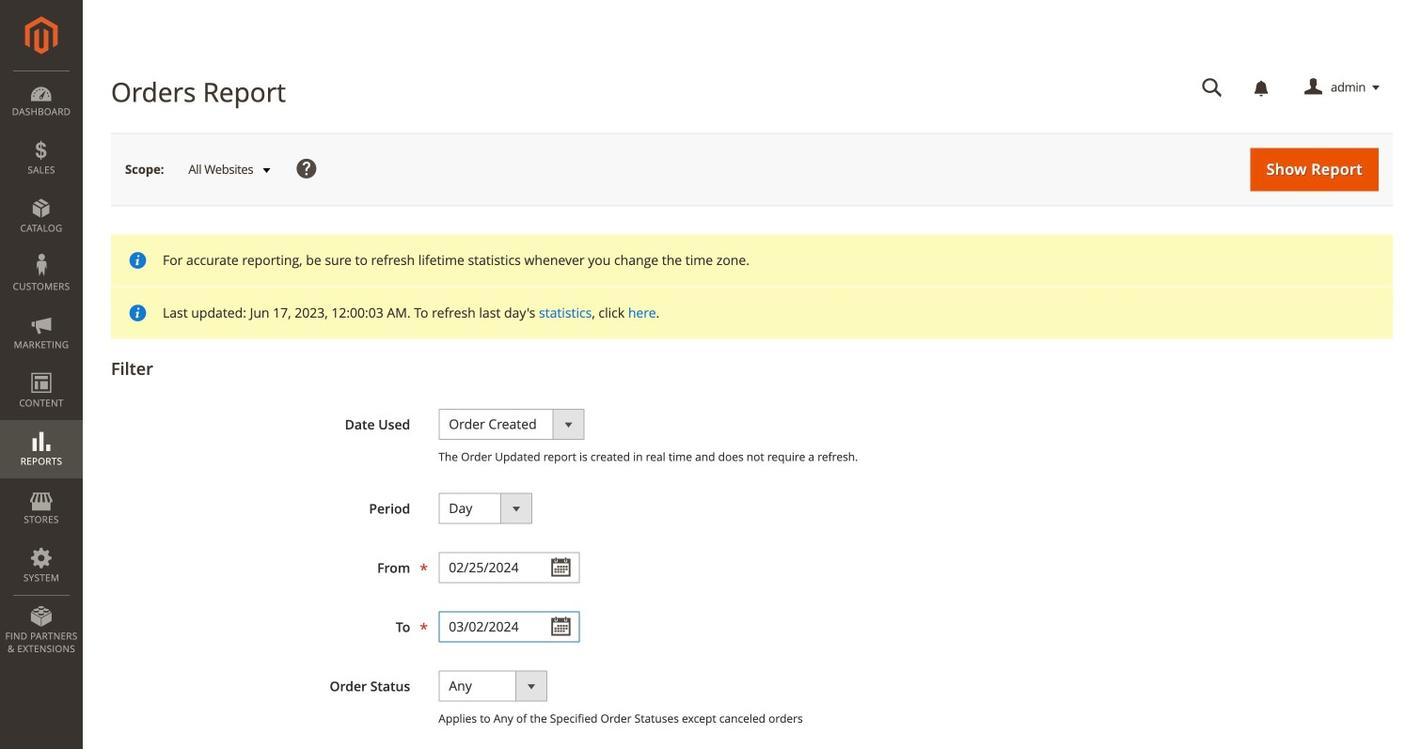 Task type: locate. For each thing, give the bounding box(es) containing it.
None text field
[[1189, 71, 1236, 104], [439, 612, 580, 643], [1189, 71, 1236, 104], [439, 612, 580, 643]]

None text field
[[439, 553, 580, 584]]

menu bar
[[0, 71, 83, 665]]

magento admin panel image
[[25, 16, 58, 55]]



